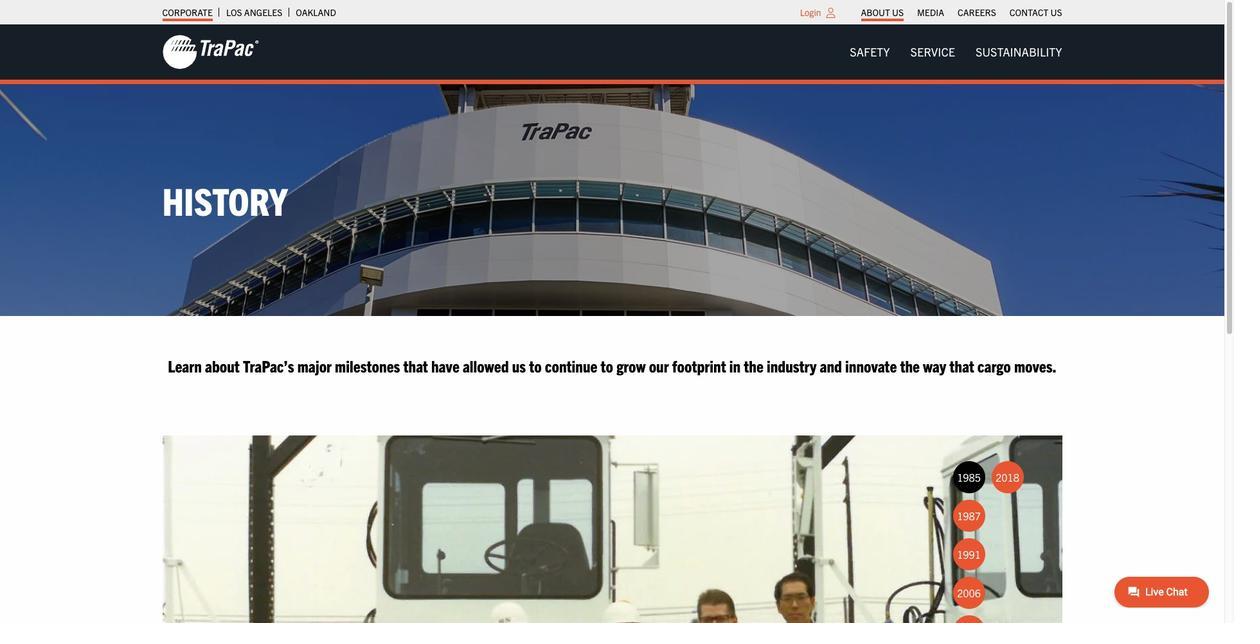 Task type: locate. For each thing, give the bounding box(es) containing it.
los angeles link
[[226, 3, 283, 21]]

oakland
[[296, 6, 336, 18]]

1 the from the left
[[744, 355, 764, 376]]

safety
[[851, 44, 891, 59]]

the
[[744, 355, 764, 376], [901, 355, 920, 376]]

1 horizontal spatial to
[[601, 355, 614, 376]]

about us link
[[862, 3, 904, 21]]

oakland link
[[296, 3, 336, 21]]

sustainability link
[[966, 39, 1073, 65]]

corporate
[[162, 6, 213, 18]]

menu bar up 'service'
[[855, 3, 1070, 21]]

milestones
[[335, 355, 400, 376]]

us for about us
[[893, 6, 904, 18]]

angeles
[[244, 6, 283, 18]]

2006
[[958, 587, 981, 600]]

allowed
[[463, 355, 509, 376]]

0 horizontal spatial to
[[529, 355, 542, 376]]

contact
[[1010, 6, 1049, 18]]

0 horizontal spatial that
[[404, 355, 428, 376]]

0 horizontal spatial the
[[744, 355, 764, 376]]

1 us from the left
[[893, 6, 904, 18]]

us
[[893, 6, 904, 18], [1051, 6, 1063, 18]]

learn about trapac's major milestones that have allowed us to continue to grow our footprint in the industry and innovate the way that cargo moves.
[[168, 355, 1057, 376]]

cargo
[[978, 355, 1012, 376]]

2 to from the left
[[601, 355, 614, 376]]

media link
[[918, 3, 945, 21]]

1 horizontal spatial the
[[901, 355, 920, 376]]

that
[[404, 355, 428, 376], [950, 355, 975, 376]]

1 horizontal spatial us
[[1051, 6, 1063, 18]]

1991
[[958, 549, 981, 561]]

that right way
[[950, 355, 975, 376]]

contact us link
[[1010, 3, 1063, 21]]

0 vertical spatial menu bar
[[855, 3, 1070, 21]]

industry
[[767, 355, 817, 376]]

in
[[730, 355, 741, 376]]

0 horizontal spatial us
[[893, 6, 904, 18]]

1985
[[958, 471, 981, 484]]

to right us
[[529, 355, 542, 376]]

2 that from the left
[[950, 355, 975, 376]]

us right the about
[[893, 6, 904, 18]]

the left way
[[901, 355, 920, 376]]

menu bar containing about us
[[855, 3, 1070, 21]]

history
[[162, 177, 288, 224]]

learn about trapac's major milestones that have allowed us to continue to grow our footprint in the industry and innovate the way that cargo moves. main content
[[150, 355, 1235, 624]]

and
[[820, 355, 843, 376]]

about
[[205, 355, 240, 376]]

us for contact us
[[1051, 6, 1063, 18]]

menu bar down careers
[[840, 39, 1073, 65]]

2 the from the left
[[901, 355, 920, 376]]

to left grow
[[601, 355, 614, 376]]

2 us from the left
[[1051, 6, 1063, 18]]

los angeles
[[226, 6, 283, 18]]

to
[[529, 355, 542, 376], [601, 355, 614, 376]]

moves.
[[1015, 355, 1057, 376]]

1 horizontal spatial that
[[950, 355, 975, 376]]

menu bar
[[855, 3, 1070, 21], [840, 39, 1073, 65]]

contact us
[[1010, 6, 1063, 18]]

that left have
[[404, 355, 428, 376]]

grow
[[617, 355, 646, 376]]

trapac's
[[243, 355, 294, 376]]

about
[[862, 6, 891, 18]]

the right in
[[744, 355, 764, 376]]

us right contact
[[1051, 6, 1063, 18]]

1 vertical spatial menu bar
[[840, 39, 1073, 65]]



Task type: vqa. For each thing, say whether or not it's contained in the screenshot.
the right to
yes



Task type: describe. For each thing, give the bounding box(es) containing it.
1 that from the left
[[404, 355, 428, 376]]

sustainability
[[976, 44, 1063, 59]]

corporate link
[[162, 3, 213, 21]]

about us
[[862, 6, 904, 18]]

careers
[[958, 6, 997, 18]]

way
[[924, 355, 947, 376]]

careers link
[[958, 3, 997, 21]]

us
[[512, 355, 526, 376]]

2018
[[996, 471, 1020, 484]]

footprint
[[673, 355, 727, 376]]

los
[[226, 6, 242, 18]]

light image
[[827, 8, 836, 18]]

1987
[[958, 510, 981, 523]]

1 to from the left
[[529, 355, 542, 376]]

media
[[918, 6, 945, 18]]

service link
[[901, 39, 966, 65]]

login link
[[801, 6, 822, 18]]

menu bar containing safety
[[840, 39, 1073, 65]]

service
[[911, 44, 956, 59]]

corporate image
[[162, 34, 259, 70]]

have
[[432, 355, 460, 376]]

learn
[[168, 355, 202, 376]]

safety link
[[840, 39, 901, 65]]

major
[[298, 355, 332, 376]]

login
[[801, 6, 822, 18]]

innovate
[[846, 355, 897, 376]]

our
[[649, 355, 669, 376]]

continue
[[545, 355, 598, 376]]



